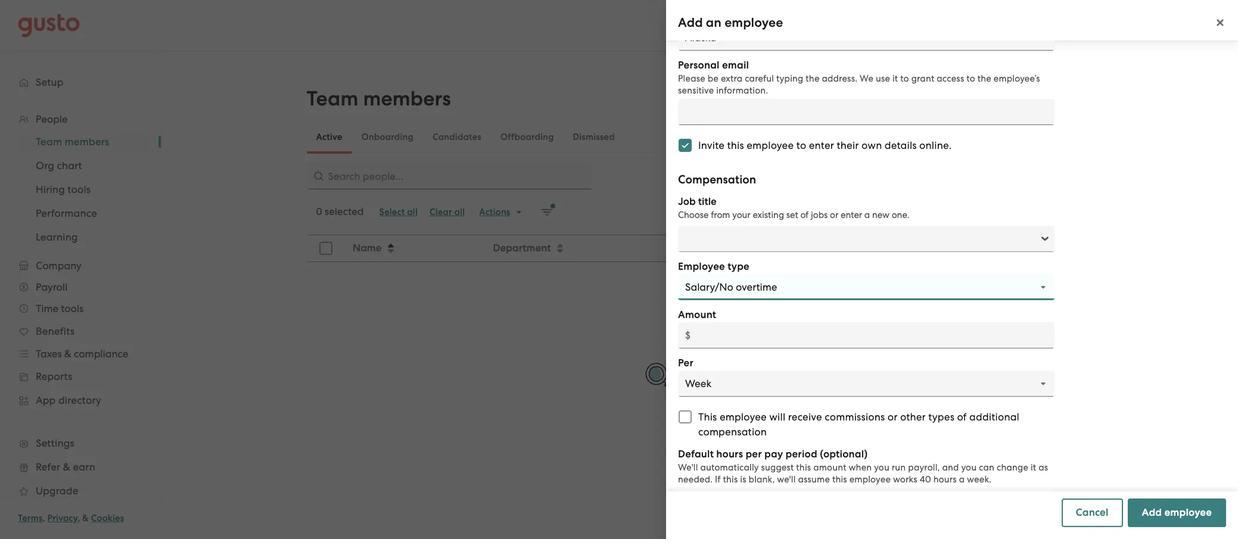 Task type: vqa. For each thing, say whether or not it's contained in the screenshot.
Benefits link
no



Task type: locate. For each thing, give the bounding box(es) containing it.
no people found
[[677, 371, 757, 383]]

0 horizontal spatial hours
[[717, 448, 743, 461]]

team members
[[307, 86, 451, 111]]

own
[[862, 139, 883, 151]]

1 horizontal spatial or
[[888, 411, 898, 423]]

we
[[860, 73, 874, 84]]

0 horizontal spatial it
[[893, 73, 899, 84]]

1 horizontal spatial hours
[[934, 474, 957, 485]]

2 horizontal spatial a
[[1002, 95, 1009, 107]]

1 horizontal spatial type
[[893, 242, 914, 255]]

all inside select all button
[[407, 207, 418, 218]]

0 vertical spatial a
[[1002, 95, 1009, 107]]

or right jobs
[[830, 210, 839, 221]]

1 vertical spatial type
[[728, 260, 750, 273]]

other
[[901, 411, 926, 423]]

hours up 'automatically'
[[717, 448, 743, 461]]

to right access
[[967, 73, 976, 84]]

run
[[892, 463, 906, 473]]

0 vertical spatial or
[[830, 210, 839, 221]]

offboarding
[[501, 132, 554, 142]]

additional
[[970, 411, 1020, 423]]

add for add an employee
[[678, 15, 703, 30]]

you
[[875, 463, 890, 473], [962, 463, 977, 473]]

1 vertical spatial add
[[979, 95, 1000, 107]]

this down amount
[[833, 474, 848, 485]]

of
[[801, 210, 809, 221], [958, 411, 967, 423]]

0 selected
[[316, 206, 364, 218]]

0 horizontal spatial ,
[[43, 513, 45, 524]]

type right employee at the right
[[728, 260, 750, 273]]

1 horizontal spatial add
[[979, 95, 1000, 107]]

invite
[[699, 139, 725, 151]]

job
[[678, 196, 696, 208]]

0 horizontal spatial you
[[875, 463, 890, 473]]

it right use
[[893, 73, 899, 84]]

0 horizontal spatial type
[[728, 260, 750, 273]]

type
[[893, 242, 914, 255], [728, 260, 750, 273]]

employment
[[832, 242, 891, 255]]

needed.
[[678, 474, 713, 485]]

a left the new on the top right of page
[[865, 210, 870, 221]]

0 horizontal spatial the
[[806, 73, 820, 84]]

and
[[943, 463, 959, 473]]

employee inside default hours per pay period (optional) we'll automatically suggest this amount when you run payroll, and you can change it as needed. if this is blank, we'll assume this employee works 40 hours a week.
[[850, 474, 891, 485]]

this down the period
[[797, 463, 811, 473]]

add an employee
[[678, 15, 783, 30]]

0 vertical spatial it
[[893, 73, 899, 84]]

a left week.
[[960, 474, 965, 485]]

of right set
[[801, 210, 809, 221]]

enter left their
[[809, 139, 835, 151]]

to
[[901, 73, 910, 84], [967, 73, 976, 84], [797, 139, 807, 151]]

offboarding button
[[491, 123, 564, 151]]

all
[[407, 207, 418, 218], [455, 207, 465, 218]]

&
[[82, 513, 89, 524]]

member
[[1039, 95, 1079, 107]]

you left run at the bottom of the page
[[875, 463, 890, 473]]

your
[[733, 210, 751, 221]]

0 vertical spatial hours
[[717, 448, 743, 461]]

employee
[[725, 15, 783, 30], [747, 139, 794, 151], [720, 411, 767, 423], [850, 474, 891, 485], [1165, 507, 1212, 519]]

or
[[830, 210, 839, 221], [888, 411, 898, 423]]

will
[[770, 411, 786, 423]]

1 horizontal spatial you
[[962, 463, 977, 473]]

grant
[[912, 73, 935, 84]]

(optional)
[[820, 448, 868, 461]]

blank,
[[749, 474, 775, 485]]

cookies
[[91, 513, 124, 524]]

0 selected status
[[316, 206, 364, 218]]

candidates button
[[423, 123, 491, 151]]

, left privacy link
[[43, 513, 45, 524]]

to left their
[[797, 139, 807, 151]]

0 horizontal spatial add
[[678, 15, 703, 30]]

1 vertical spatial it
[[1031, 463, 1037, 473]]

2 all from the left
[[455, 207, 465, 218]]

of inside this employee will receive commissions or other types of additional compensation
[[958, 411, 967, 423]]

1 vertical spatial a
[[865, 210, 870, 221]]

a left "team"
[[1002, 95, 1009, 107]]

the right typing
[[806, 73, 820, 84]]

cookies button
[[91, 511, 124, 526]]

job title choose from your existing set of jobs or enter a new one.
[[678, 196, 910, 221]]

hours
[[717, 448, 743, 461], [934, 474, 957, 485]]

1 vertical spatial hours
[[934, 474, 957, 485]]

0 vertical spatial of
[[801, 210, 809, 221]]

use
[[876, 73, 891, 84]]

or inside job title choose from your existing set of jobs or enter a new one.
[[830, 210, 839, 221]]

the left employee's
[[978, 73, 992, 84]]

1 horizontal spatial all
[[455, 207, 465, 218]]

Select all rows on this page checkbox
[[313, 235, 339, 262]]

onboarding button
[[352, 123, 423, 151]]

you up week.
[[962, 463, 977, 473]]

online.
[[920, 139, 952, 151]]

amount
[[678, 309, 717, 321]]

add a team member
[[979, 95, 1079, 107]]

commissions
[[825, 411, 885, 423]]

1 vertical spatial of
[[958, 411, 967, 423]]

it left as
[[1031, 463, 1037, 473]]

select
[[379, 207, 405, 218]]

of right 'types'
[[958, 411, 967, 423]]

automatically
[[701, 463, 759, 473]]

their
[[837, 139, 859, 151]]

2 horizontal spatial add
[[1142, 507, 1163, 519]]

or left 'other'
[[888, 411, 898, 423]]

type for employment type
[[893, 242, 914, 255]]

type inside dialog main content element
[[728, 260, 750, 273]]

1 horizontal spatial of
[[958, 411, 967, 423]]

change
[[997, 463, 1029, 473]]

members
[[363, 86, 451, 111]]

1 all from the left
[[407, 207, 418, 218]]

suggest
[[762, 463, 794, 473]]

, left & on the left of the page
[[78, 513, 80, 524]]

1 vertical spatial or
[[888, 411, 898, 423]]

1 horizontal spatial it
[[1031, 463, 1037, 473]]

add employee
[[1142, 507, 1212, 519]]

name button
[[345, 236, 485, 261]]

0 horizontal spatial enter
[[809, 139, 835, 151]]

0 vertical spatial add
[[678, 15, 703, 30]]

dismissed button
[[564, 123, 625, 151]]

Search people... field
[[307, 163, 593, 190]]

extra
[[721, 73, 743, 84]]

dismissed
[[573, 132, 615, 142]]

amount
[[814, 463, 847, 473]]

department button
[[486, 236, 694, 261]]

40
[[920, 474, 932, 485]]

choose
[[678, 210, 709, 221]]

1 horizontal spatial a
[[960, 474, 965, 485]]

2 horizontal spatial to
[[967, 73, 976, 84]]

to left grant
[[901, 73, 910, 84]]

dialog main content element
[[666, 0, 1239, 514]]

if
[[715, 474, 721, 485]]

hours down the and
[[934, 474, 957, 485]]

1 horizontal spatial ,
[[78, 513, 80, 524]]

all right "select"
[[407, 207, 418, 218]]

clear all button
[[424, 203, 471, 222]]

per
[[746, 448, 762, 461]]

clear all
[[430, 207, 465, 218]]

it
[[893, 73, 899, 84], [1031, 463, 1037, 473]]

type down one. at the top right of the page
[[893, 242, 914, 255]]

all for clear all
[[455, 207, 465, 218]]

careful
[[745, 73, 774, 84]]

add
[[678, 15, 703, 30], [979, 95, 1000, 107], [1142, 507, 1163, 519]]

,
[[43, 513, 45, 524], [78, 513, 80, 524]]

new notifications image
[[542, 206, 553, 218]]

1 horizontal spatial the
[[978, 73, 992, 84]]

1 you from the left
[[875, 463, 890, 473]]

receive
[[788, 411, 823, 423]]

we'll
[[777, 474, 796, 485]]

0 vertical spatial type
[[893, 242, 914, 255]]

team
[[307, 86, 358, 111]]

candidates
[[433, 132, 482, 142]]

0 horizontal spatial or
[[830, 210, 839, 221]]

this
[[728, 139, 744, 151], [797, 463, 811, 473], [723, 474, 738, 485], [833, 474, 848, 485]]

all inside clear all button
[[455, 207, 465, 218]]

terms
[[18, 513, 43, 524]]

the
[[806, 73, 820, 84], [978, 73, 992, 84]]

default
[[678, 448, 714, 461]]

all right clear
[[455, 207, 465, 218]]

title
[[698, 196, 717, 208]]

Amount field
[[678, 322, 1055, 349]]

enter left the new on the top right of page
[[841, 210, 863, 221]]

2 vertical spatial add
[[1142, 507, 1163, 519]]

0 horizontal spatial all
[[407, 207, 418, 218]]

type inside employment type "button"
[[893, 242, 914, 255]]

cancel button
[[1062, 499, 1123, 528]]

1 vertical spatial enter
[[841, 210, 863, 221]]

0 horizontal spatial of
[[801, 210, 809, 221]]

this down 'automatically'
[[723, 474, 738, 485]]

2 vertical spatial a
[[960, 474, 965, 485]]

1 horizontal spatial to
[[901, 73, 910, 84]]

a inside job title choose from your existing set of jobs or enter a new one.
[[865, 210, 870, 221]]

1 horizontal spatial enter
[[841, 210, 863, 221]]

0 horizontal spatial a
[[865, 210, 870, 221]]



Task type: describe. For each thing, give the bounding box(es) containing it.
employee inside button
[[1165, 507, 1212, 519]]

a inside default hours per pay period (optional) we'll automatically suggest this amount when you run payroll, and you can change it as needed. if this is blank, we'll assume this employee works 40 hours a week.
[[960, 474, 965, 485]]

access
[[937, 73, 965, 84]]

payroll,
[[909, 463, 940, 473]]

1 the from the left
[[806, 73, 820, 84]]

2 , from the left
[[78, 513, 80, 524]]

This employee will receive commissions or other types of additional compensation checkbox
[[672, 404, 699, 430]]

add for add a team member
[[979, 95, 1000, 107]]

employee type
[[678, 260, 750, 273]]

of inside job title choose from your existing set of jobs or enter a new one.
[[801, 210, 809, 221]]

active button
[[307, 123, 352, 151]]

0 vertical spatial enter
[[809, 139, 835, 151]]

1 , from the left
[[43, 513, 45, 524]]

team
[[1011, 95, 1036, 107]]

privacy
[[47, 513, 78, 524]]

onboarding
[[362, 132, 414, 142]]

one.
[[892, 210, 910, 221]]

jobs
[[811, 210, 828, 221]]

please
[[678, 73, 706, 84]]

set
[[787, 210, 799, 221]]

department
[[493, 242, 551, 255]]

existing
[[753, 210, 785, 221]]

a inside button
[[1002, 95, 1009, 107]]

home image
[[18, 13, 80, 37]]

add employee button
[[1128, 499, 1227, 528]]

this employee will receive commissions or other types of additional compensation
[[699, 411, 1020, 438]]

assume
[[798, 474, 830, 485]]

employment type
[[832, 242, 914, 255]]

pay
[[765, 448, 783, 461]]

enter inside job title choose from your existing set of jobs or enter a new one.
[[841, 210, 863, 221]]

team members tab list
[[307, 120, 1094, 154]]

when
[[849, 463, 872, 473]]

details
[[885, 139, 917, 151]]

0
[[316, 206, 322, 218]]

period
[[786, 448, 818, 461]]

Invite this employee to enter their own details online. checkbox
[[672, 132, 699, 159]]

invite this employee to enter their own details online.
[[699, 139, 952, 151]]

information.
[[717, 85, 769, 96]]

terms , privacy , & cookies
[[18, 513, 124, 524]]

personal email please be extra careful typing the address. we use it to grant access to the employee's sensitive information.
[[678, 59, 1041, 96]]

0 horizontal spatial to
[[797, 139, 807, 151]]

type for employee type
[[728, 260, 750, 273]]

we'll
[[678, 463, 698, 473]]

or inside this employee will receive commissions or other types of additional compensation
[[888, 411, 898, 423]]

this right invite
[[728, 139, 744, 151]]

privacy link
[[47, 513, 78, 524]]

account menu element
[[1009, 0, 1221, 51]]

add for add employee
[[1142, 507, 1163, 519]]

new
[[873, 210, 890, 221]]

can
[[979, 463, 995, 473]]

personal
[[678, 59, 720, 72]]

typing
[[777, 73, 804, 84]]

compensation
[[699, 426, 767, 438]]

add a team member drawer dialog
[[666, 0, 1239, 539]]

employee's
[[994, 73, 1041, 84]]

all for select all
[[407, 207, 418, 218]]

no
[[677, 371, 691, 383]]

clear
[[430, 207, 452, 218]]

2 the from the left
[[978, 73, 992, 84]]

found
[[729, 371, 757, 383]]

add a team member button
[[965, 87, 1094, 116]]

this
[[699, 411, 717, 423]]

cancel
[[1076, 507, 1109, 519]]

sensitive
[[678, 85, 714, 96]]

email
[[722, 59, 749, 72]]

as
[[1039, 463, 1049, 473]]

it inside default hours per pay period (optional) we'll automatically suggest this amount when you run payroll, and you can change it as needed. if this is blank, we'll assume this employee works 40 hours a week.
[[1031, 463, 1037, 473]]

new notifications image
[[542, 206, 553, 218]]

an
[[706, 15, 722, 30]]

week.
[[968, 474, 992, 485]]

from
[[711, 210, 731, 221]]

it inside personal email please be extra careful typing the address. we use it to grant access to the employee's sensitive information.
[[893, 73, 899, 84]]

name
[[353, 242, 381, 255]]

compensation
[[678, 173, 757, 187]]

employment type button
[[824, 236, 1093, 261]]

select all button
[[374, 203, 424, 222]]

terms link
[[18, 513, 43, 524]]

2 you from the left
[[962, 463, 977, 473]]

is
[[741, 474, 747, 485]]

address.
[[822, 73, 858, 84]]

active
[[316, 132, 342, 142]]

works
[[893, 474, 918, 485]]

employee inside this employee will receive commissions or other types of additional compensation
[[720, 411, 767, 423]]

default hours per pay period (optional) we'll automatically suggest this amount when you run payroll, and you can change it as needed. if this is blank, we'll assume this employee works 40 hours a week.
[[678, 448, 1049, 485]]

people
[[693, 371, 726, 383]]

Personal email field
[[678, 99, 1055, 125]]

per
[[678, 357, 694, 370]]

employee
[[678, 260, 725, 273]]



